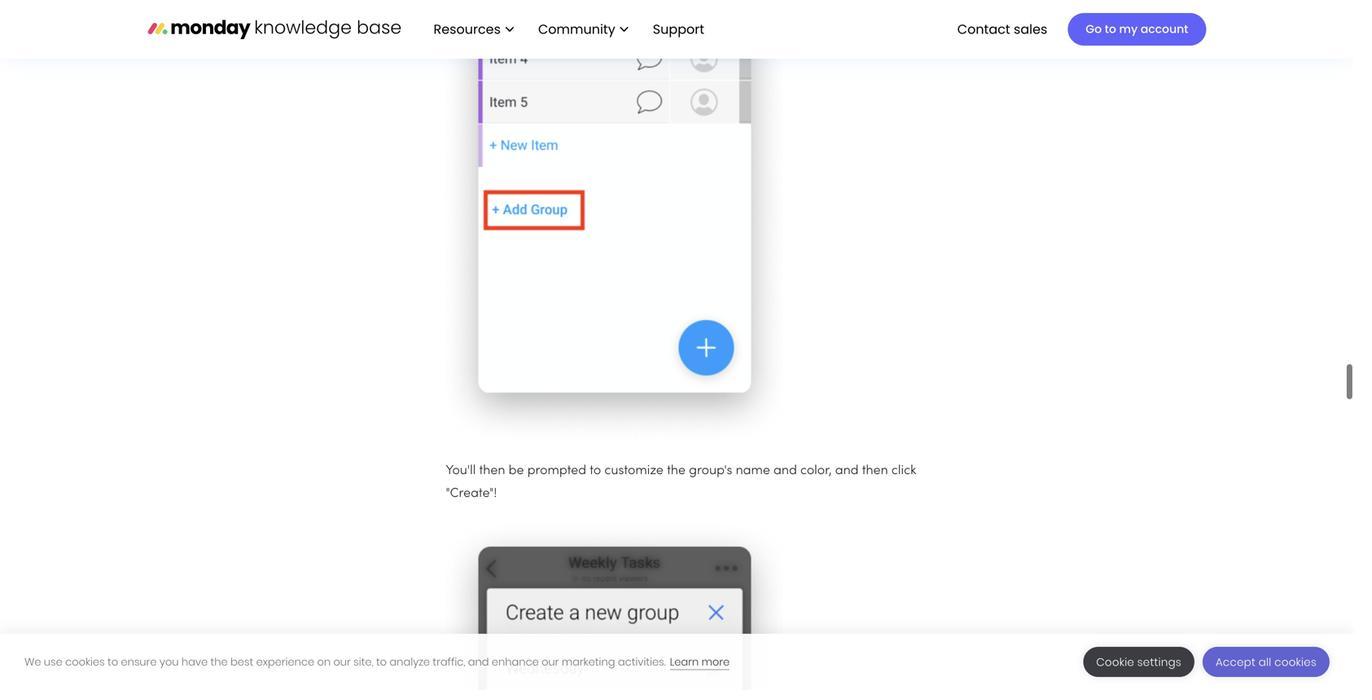 Task type: vqa. For each thing, say whether or not it's contained in the screenshot.
topmost text
no



Task type: locate. For each thing, give the bounding box(es) containing it.
accept all cookies
[[1216, 655, 1317, 670]]

our right enhance
[[542, 655, 559, 669]]

use
[[44, 655, 63, 669]]

0 horizontal spatial then
[[479, 465, 506, 477]]

marketing
[[562, 655, 616, 669]]

you
[[160, 655, 179, 669]]

the left group's
[[667, 465, 686, 477]]

2.png image
[[446, 0, 783, 446]]

to right "prompted"
[[590, 465, 601, 477]]

cookie settings
[[1097, 655, 1182, 670]]

2 our from the left
[[542, 655, 559, 669]]

2 then from the left
[[863, 465, 889, 477]]

cookies inside button
[[1275, 655, 1317, 670]]

the left 'best'
[[211, 655, 228, 669]]

and right traffic,
[[468, 655, 489, 669]]

1 horizontal spatial our
[[542, 655, 559, 669]]

group's
[[689, 465, 733, 477]]

go to my account link
[[1068, 13, 1207, 46]]

you'll
[[446, 465, 476, 477]]

1 horizontal spatial the
[[667, 465, 686, 477]]

community
[[538, 20, 616, 38]]

list
[[418, 0, 718, 59]]

0 vertical spatial the
[[667, 465, 686, 477]]

the
[[667, 465, 686, 477], [211, 655, 228, 669]]

community link
[[530, 15, 637, 43]]

1 vertical spatial the
[[211, 655, 228, 669]]

enhance
[[492, 655, 539, 669]]

all
[[1259, 655, 1272, 670]]

cookies right the all
[[1275, 655, 1317, 670]]

1 horizontal spatial then
[[863, 465, 889, 477]]

to
[[1105, 21, 1117, 37], [590, 465, 601, 477], [108, 655, 118, 669], [376, 655, 387, 669]]

1 horizontal spatial cookies
[[1275, 655, 1317, 670]]

our
[[334, 655, 351, 669], [542, 655, 559, 669]]

2 cookies from the left
[[1275, 655, 1317, 670]]

cookies for all
[[1275, 655, 1317, 670]]

more
[[702, 655, 730, 669]]

resources link
[[426, 15, 522, 43]]

and
[[774, 465, 798, 477], [836, 465, 859, 477], [468, 655, 489, 669]]

cookies
[[65, 655, 105, 669], [1275, 655, 1317, 670]]

1 then from the left
[[479, 465, 506, 477]]

0 horizontal spatial our
[[334, 655, 351, 669]]

activities.
[[618, 655, 666, 669]]

click
[[892, 465, 917, 477]]

name
[[736, 465, 771, 477]]

0 horizontal spatial and
[[468, 655, 489, 669]]

sales
[[1014, 20, 1048, 38]]

cookies right use
[[65, 655, 105, 669]]

then left the click
[[863, 465, 889, 477]]

on
[[317, 655, 331, 669]]

1 cookies from the left
[[65, 655, 105, 669]]

then left be
[[479, 465, 506, 477]]

prompted
[[528, 465, 587, 477]]

then
[[479, 465, 506, 477], [863, 465, 889, 477]]

traffic,
[[433, 655, 466, 669]]

settings
[[1138, 655, 1182, 670]]

support link
[[645, 15, 718, 43], [653, 20, 710, 38]]

to right go on the right of page
[[1105, 21, 1117, 37]]

support
[[653, 20, 705, 38]]

contact sales link
[[950, 15, 1056, 43]]

0 horizontal spatial the
[[211, 655, 228, 669]]

and right 'color,'
[[836, 465, 859, 477]]

ensure
[[121, 655, 157, 669]]

dialog containing cookie settings
[[0, 634, 1355, 690]]

and inside "dialog"
[[468, 655, 489, 669]]

and left 'color,'
[[774, 465, 798, 477]]

the inside "dialog"
[[211, 655, 228, 669]]

contact sales
[[958, 20, 1048, 38]]

dialog
[[0, 634, 1355, 690]]

contact
[[958, 20, 1011, 38]]

go to my account
[[1086, 21, 1189, 37]]

to left the ensure
[[108, 655, 118, 669]]

main element
[[418, 0, 1207, 59]]

our right on
[[334, 655, 351, 669]]

0 horizontal spatial cookies
[[65, 655, 105, 669]]



Task type: describe. For each thing, give the bounding box(es) containing it.
we use cookies to ensure you have the best experience on our site, to analyze traffic, and enhance our marketing activities. learn more
[[24, 655, 730, 669]]

to inside go to my account link
[[1105, 21, 1117, 37]]

resources
[[434, 20, 501, 38]]

be
[[509, 465, 524, 477]]

experience
[[256, 655, 315, 669]]

best
[[231, 655, 254, 669]]

cookies for use
[[65, 655, 105, 669]]

1 our from the left
[[334, 655, 351, 669]]

the inside you'll then be prompted to customize the group's name and color, and then click "create"!
[[667, 465, 686, 477]]

monday.com logo image
[[148, 12, 401, 46]]

"create"!
[[446, 488, 497, 500]]

have
[[182, 655, 208, 669]]

cookie settings button
[[1084, 647, 1195, 677]]

you'll then be prompted to customize the group's name and color, and then click "create"!
[[446, 465, 917, 500]]

we
[[24, 655, 41, 669]]

learn more link
[[670, 655, 730, 670]]

2 horizontal spatial and
[[836, 465, 859, 477]]

analyze
[[390, 655, 430, 669]]

accept
[[1216, 655, 1256, 670]]

learn
[[670, 655, 699, 669]]

1 horizontal spatial and
[[774, 465, 798, 477]]

list containing resources
[[418, 0, 718, 59]]

to right site,
[[376, 655, 387, 669]]

color,
[[801, 465, 832, 477]]

to inside you'll then be prompted to customize the group's name and color, and then click "create"!
[[590, 465, 601, 477]]

site,
[[354, 655, 374, 669]]

go
[[1086, 21, 1102, 37]]

3.png image
[[446, 518, 783, 690]]

customize
[[605, 465, 664, 477]]

accept all cookies button
[[1203, 647, 1330, 677]]

my
[[1120, 21, 1138, 37]]

cookie
[[1097, 655, 1135, 670]]

account
[[1141, 21, 1189, 37]]



